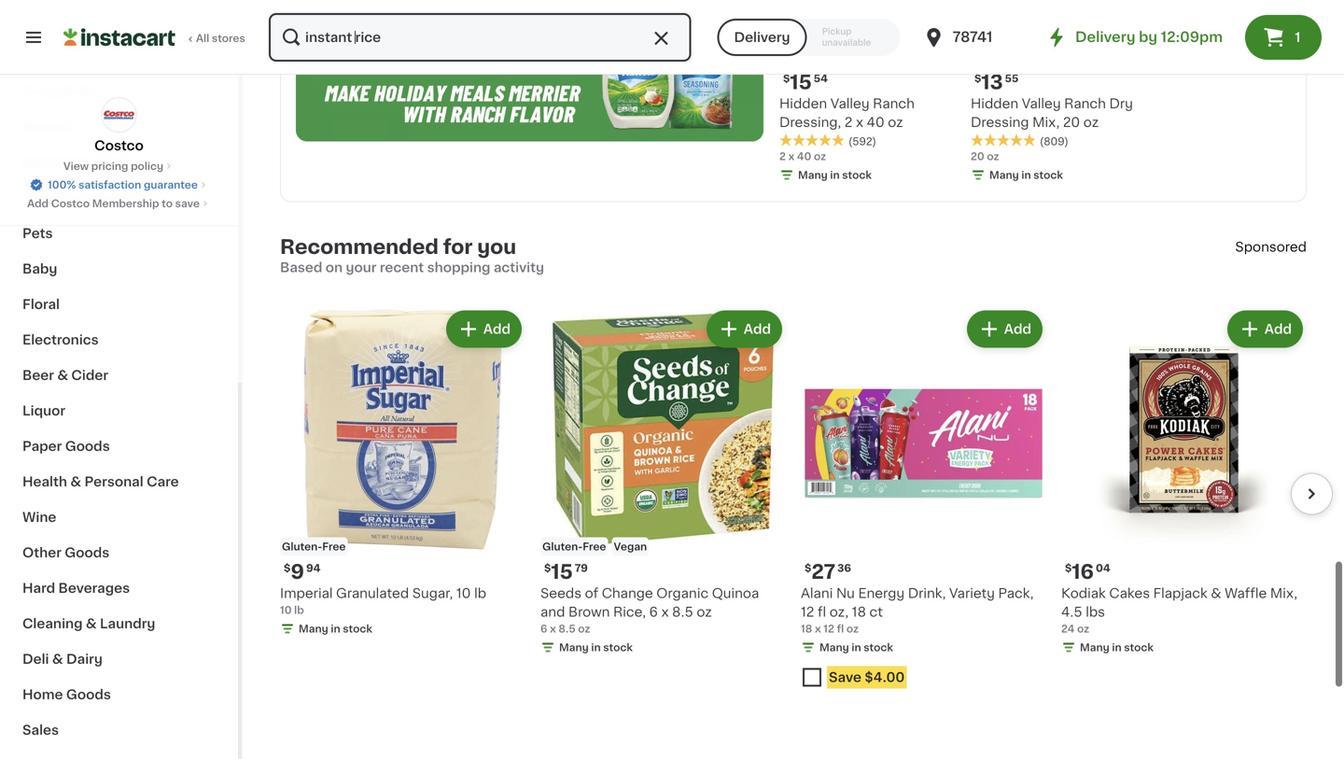 Task type: describe. For each thing, give the bounding box(es) containing it.
all stores link
[[64, 11, 247, 64]]

0 vertical spatial 12
[[801, 606, 815, 619]]

x inside alani nu energy drink, variety pack, 12 fl oz, 18 ct 18 x 12 fl oz
[[815, 624, 821, 634]]

$ 16 04
[[1066, 562, 1111, 582]]

stock down (592)
[[843, 170, 872, 180]]

ranch for 15
[[873, 97, 915, 110]]

mix, for dressing
[[1033, 116, 1060, 129]]

bakery link
[[11, 109, 227, 145]]

goods for paper goods
[[65, 440, 110, 453]]

recommended for you
[[280, 237, 517, 257]]

other
[[22, 546, 62, 559]]

costco link
[[94, 97, 144, 155]]

$ for $ 15 79
[[544, 563, 551, 573]]

$ for $ 16 04
[[1066, 563, 1072, 573]]

dressing,
[[780, 116, 842, 129]]

imperial granulated sugar, 10 lb 10 lb
[[280, 587, 487, 615]]

many down 2 x 40 oz
[[798, 170, 828, 180]]

add button for 9
[[448, 312, 520, 346]]

gluten-free
[[282, 542, 346, 552]]

oz,
[[830, 606, 849, 619]]

many in stock for 27
[[820, 642, 894, 653]]

oz down "brown"
[[578, 624, 591, 634]]

94
[[306, 563, 321, 573]]

in down dressing
[[1022, 170, 1032, 180]]

product group containing 16
[[1062, 307, 1307, 659]]

1 horizontal spatial costco
[[94, 139, 144, 152]]

pets link
[[11, 216, 227, 251]]

78741
[[953, 30, 993, 44]]

alani
[[801, 587, 833, 600]]

$ for $ 15 54
[[784, 73, 790, 83]]

energy
[[859, 587, 905, 600]]

79
[[575, 563, 588, 573]]

add for 9
[[484, 323, 511, 336]]

24
[[1062, 624, 1075, 634]]

wine link
[[11, 500, 227, 535]]

ct
[[870, 606, 883, 619]]

15 for $ 15 54
[[790, 72, 812, 92]]

$ 15 79
[[544, 562, 588, 582]]

Search field
[[269, 13, 692, 62]]

for
[[443, 237, 473, 257]]

goods for other goods
[[65, 546, 110, 559]]

laundry
[[100, 617, 155, 630]]

wine
[[22, 511, 56, 524]]

cleaning & laundry link
[[11, 606, 227, 642]]

liquor link
[[11, 393, 227, 429]]

household
[[22, 85, 96, 98]]

pets
[[22, 227, 53, 240]]

100% satisfaction guarantee
[[48, 180, 198, 190]]

delivery for delivery
[[734, 31, 791, 44]]

snacks & candy
[[22, 191, 133, 205]]

1 horizontal spatial lb
[[474, 587, 487, 600]]

oz inside kodiak cakes flapjack & waffle mix, 4.5 lbs 24 oz
[[1078, 624, 1090, 634]]

36
[[838, 563, 852, 573]]

pricing
[[91, 161, 128, 171]]

stock for 16
[[1125, 642, 1154, 653]]

2 inside hidden valley ranch dressing, 2 x 40 oz
[[845, 116, 853, 129]]

1 button
[[1246, 15, 1322, 60]]

& for laundry
[[86, 617, 97, 630]]

x down 'dressing,'
[[789, 151, 795, 161]]

1 vertical spatial 6
[[541, 624, 548, 634]]

many for 27
[[820, 642, 850, 653]]

electronics link
[[11, 322, 227, 358]]

gluten- for gluten-free vegan
[[543, 542, 583, 552]]

add button for 16
[[1230, 312, 1302, 346]]

floral
[[22, 298, 60, 311]]

variety
[[950, 587, 996, 600]]

0 horizontal spatial 2
[[780, 151, 786, 161]]

& inside kodiak cakes flapjack & waffle mix, 4.5 lbs 24 oz
[[1212, 587, 1222, 600]]

electronics
[[22, 333, 99, 346]]

stock for 9
[[343, 624, 372, 634]]

delivery by 12:09pm link
[[1046, 26, 1223, 49]]

granulated
[[336, 587, 409, 600]]

baby link
[[11, 251, 227, 287]]

add costco membership to save link
[[27, 196, 211, 211]]

oz inside alani nu energy drink, variety pack, 12 fl oz, 18 ct 18 x 12 fl oz
[[847, 624, 859, 634]]

home
[[22, 688, 63, 701]]

9
[[291, 562, 304, 582]]

delivery button
[[718, 19, 807, 56]]

many for 15
[[559, 642, 589, 653]]

0 vertical spatial 10
[[457, 587, 471, 600]]

& for seafood
[[60, 156, 71, 169]]

dressing
[[971, 116, 1030, 129]]

other goods
[[22, 546, 110, 559]]

54
[[814, 73, 828, 83]]

stock for 15
[[604, 642, 633, 653]]

dry
[[1110, 97, 1134, 110]]

item carousel region
[[254, 299, 1334, 707]]

gluten- for gluten-free
[[282, 542, 322, 552]]

3 add button from the left
[[969, 312, 1041, 346]]

paper
[[22, 440, 62, 453]]

1 horizontal spatial 12
[[824, 624, 835, 634]]

0 horizontal spatial 10
[[280, 605, 292, 615]]

1 vertical spatial 18
[[801, 624, 813, 634]]

many in stock down (809)
[[990, 170, 1064, 180]]

other goods link
[[11, 535, 227, 571]]

product group containing 15
[[541, 307, 786, 659]]

ranch for 13
[[1065, 97, 1107, 110]]

gluten-free vegan
[[543, 542, 647, 552]]

based
[[280, 261, 323, 274]]

seeds
[[541, 587, 582, 600]]

membership
[[92, 198, 159, 209]]

home goods link
[[11, 677, 227, 713]]

of
[[585, 587, 599, 600]]

baby
[[22, 262, 57, 276]]

lbs
[[1086, 606, 1106, 619]]

16
[[1072, 562, 1095, 582]]

oz inside hidden valley ranch dressing, 2 x 40 oz
[[888, 116, 904, 129]]

deli & dairy
[[22, 653, 103, 666]]

hard
[[22, 582, 55, 595]]

view
[[63, 161, 89, 171]]

many in stock for 15
[[559, 642, 633, 653]]

floral link
[[11, 287, 227, 322]]

paper goods link
[[11, 429, 227, 464]]

55
[[1006, 73, 1019, 83]]

view pricing policy
[[63, 161, 164, 171]]

beer
[[22, 369, 54, 382]]

cleaning
[[22, 617, 83, 630]]

sugar,
[[413, 587, 453, 600]]

product group containing 27
[[801, 307, 1047, 696]]

deli
[[22, 653, 49, 666]]

by
[[1139, 30, 1158, 44]]

$ for $ 9 94
[[284, 563, 291, 573]]

waffle
[[1225, 587, 1268, 600]]

kodiak cakes flapjack & waffle mix, 4.5 lbs 24 oz
[[1062, 587, 1298, 634]]

health
[[22, 475, 67, 488]]

beer & cider link
[[11, 358, 227, 393]]

0 vertical spatial fl
[[818, 606, 827, 619]]

$ 13 55
[[975, 72, 1019, 92]]

40 inside hidden valley ranch dressing, 2 x 40 oz
[[867, 116, 885, 129]]

brown
[[569, 606, 610, 619]]

many in stock for 9
[[299, 624, 372, 634]]

instacart logo image
[[64, 26, 176, 49]]

20 oz
[[971, 151, 1000, 161]]

x down and at the left bottom of the page
[[550, 624, 556, 634]]

costco inside add costco membership to save link
[[51, 198, 90, 209]]

x down 'organic'
[[662, 606, 669, 619]]

add costco membership to save
[[27, 198, 200, 209]]

20 inside hidden valley ranch dry dressing mix, 20 oz
[[1064, 116, 1081, 129]]

78741 button
[[923, 11, 1035, 64]]

all stores
[[196, 33, 245, 43]]

in for 9
[[331, 624, 340, 634]]

x inside hidden valley ranch dressing, 2 x 40 oz
[[856, 116, 864, 129]]



Task type: vqa. For each thing, say whether or not it's contained in the screenshot.
the favorite
no



Task type: locate. For each thing, give the bounding box(es) containing it.
quinoa
[[712, 587, 760, 600]]

in for 15
[[591, 642, 601, 653]]

mix, up (809)
[[1033, 116, 1060, 129]]

1 ranch from the left
[[873, 97, 915, 110]]

free up 79
[[583, 542, 607, 552]]

valley inside hidden valley ranch dressing, 2 x 40 oz
[[831, 97, 870, 110]]

mix, inside hidden valley ranch dry dressing mix, 20 oz
[[1033, 116, 1060, 129]]

& for personal
[[70, 475, 81, 488]]

2 up (592)
[[845, 116, 853, 129]]

(592)
[[849, 136, 877, 147]]

1 horizontal spatial 15
[[790, 72, 812, 92]]

0 vertical spatial 6
[[650, 606, 658, 619]]

1 product group from the left
[[280, 307, 526, 640]]

2 hidden from the left
[[971, 97, 1019, 110]]

0 vertical spatial mix,
[[1033, 116, 1060, 129]]

spo
[[1236, 240, 1262, 253]]

& down beverages
[[86, 617, 97, 630]]

0 horizontal spatial 8.5
[[559, 624, 576, 634]]

0 horizontal spatial valley
[[831, 97, 870, 110]]

$ for $ 13 55
[[975, 73, 982, 83]]

delivery
[[1076, 30, 1136, 44], [734, 31, 791, 44]]

stores
[[212, 33, 245, 43]]

nu
[[837, 587, 855, 600]]

0 horizontal spatial ranch
[[873, 97, 915, 110]]

gluten- up $ 15 79
[[543, 542, 583, 552]]

1 horizontal spatial 40
[[867, 116, 885, 129]]

0 horizontal spatial costco
[[51, 198, 90, 209]]

valley up (809)
[[1022, 97, 1061, 110]]

1 vertical spatial 8.5
[[559, 624, 576, 634]]

1 horizontal spatial mix,
[[1271, 587, 1298, 600]]

hidden
[[780, 97, 828, 110], [971, 97, 1019, 110]]

stock down cakes
[[1125, 642, 1154, 653]]

1 horizontal spatial 18
[[852, 606, 867, 619]]

$
[[784, 73, 790, 83], [975, 73, 982, 83], [284, 563, 291, 573], [544, 563, 551, 573], [805, 563, 812, 573], [1066, 563, 1072, 573]]

(809)
[[1040, 136, 1069, 147]]

mix, right "waffle"
[[1271, 587, 1298, 600]]

1 vertical spatial 10
[[280, 605, 292, 615]]

make holiday meals merrier with ranch flavor image
[[296, 0, 764, 142]]

many for 9
[[299, 624, 328, 634]]

0 horizontal spatial 18
[[801, 624, 813, 634]]

$ inside $ 27 36
[[805, 563, 812, 573]]

15 inside item carousel region
[[551, 562, 573, 582]]

18 left ct
[[852, 606, 867, 619]]

12 down alani
[[801, 606, 815, 619]]

0 horizontal spatial 12
[[801, 606, 815, 619]]

valley inside hidden valley ranch dry dressing mix, 20 oz
[[1022, 97, 1061, 110]]

oz down dressing
[[987, 151, 1000, 161]]

paper goods
[[22, 440, 110, 453]]

add for 15
[[744, 323, 771, 336]]

to
[[162, 198, 173, 209]]

and
[[541, 606, 565, 619]]

in for 27
[[852, 642, 862, 653]]

mix, for waffle
[[1271, 587, 1298, 600]]

1 gluten- from the left
[[282, 542, 322, 552]]

40 down 'dressing,'
[[797, 151, 812, 161]]

1 vertical spatial 15
[[551, 562, 573, 582]]

2 down 'dressing,'
[[780, 151, 786, 161]]

1 vertical spatial fl
[[837, 624, 844, 634]]

4 product group from the left
[[1062, 307, 1307, 659]]

0 horizontal spatial hidden
[[780, 97, 828, 110]]

$ 9 94
[[284, 562, 321, 582]]

1 horizontal spatial valley
[[1022, 97, 1061, 110]]

home goods
[[22, 688, 111, 701]]

delivery left by
[[1076, 30, 1136, 44]]

0 vertical spatial lb
[[474, 587, 487, 600]]

many in stock down "brown"
[[559, 642, 633, 653]]

0 vertical spatial 8.5
[[672, 606, 694, 619]]

0 vertical spatial 2
[[845, 116, 853, 129]]

ranch inside hidden valley ranch dry dressing mix, 20 oz
[[1065, 97, 1107, 110]]

seafood
[[74, 156, 131, 169]]

many down imperial
[[299, 624, 328, 634]]

add button for 15
[[709, 312, 781, 346]]

$ inside $ 16 04
[[1066, 563, 1072, 573]]

many in stock down 2 x 40 oz
[[798, 170, 872, 180]]

1 add button from the left
[[448, 312, 520, 346]]

hard beverages
[[22, 582, 130, 595]]

hidden for 15
[[780, 97, 828, 110]]

beer & cider
[[22, 369, 108, 382]]

100% satisfaction guarantee button
[[29, 174, 209, 192]]

$4.00
[[865, 671, 905, 684]]

many in stock
[[798, 170, 872, 180], [990, 170, 1064, 180], [299, 624, 372, 634], [559, 642, 633, 653], [820, 642, 894, 653], [1081, 642, 1154, 653]]

ranch up (592)
[[873, 97, 915, 110]]

1 horizontal spatial free
[[583, 542, 607, 552]]

goods down the dairy in the bottom of the page
[[66, 688, 111, 701]]

2 gluten- from the left
[[543, 542, 583, 552]]

delivery by 12:09pm
[[1076, 30, 1223, 44]]

care
[[147, 475, 179, 488]]

1 hidden from the left
[[780, 97, 828, 110]]

15 left 54
[[790, 72, 812, 92]]

goods up health & personal care
[[65, 440, 110, 453]]

1 horizontal spatial hidden
[[971, 97, 1019, 110]]

save
[[175, 198, 200, 209]]

$ inside $ 9 94
[[284, 563, 291, 573]]

oz down 'dressing,'
[[814, 151, 827, 161]]

add button
[[448, 312, 520, 346], [709, 312, 781, 346], [969, 312, 1041, 346], [1230, 312, 1302, 346]]

0 horizontal spatial 15
[[551, 562, 573, 582]]

0 horizontal spatial mix,
[[1033, 116, 1060, 129]]

15 left 79
[[551, 562, 573, 582]]

1 horizontal spatial fl
[[837, 624, 844, 634]]

valley for 13
[[1022, 97, 1061, 110]]

snacks
[[22, 191, 71, 205]]

0 vertical spatial goods
[[65, 440, 110, 453]]

hidden inside hidden valley ranch dressing, 2 x 40 oz
[[780, 97, 828, 110]]

40 up (592)
[[867, 116, 885, 129]]

04
[[1096, 563, 1111, 573]]

1 horizontal spatial 20
[[1064, 116, 1081, 129]]

& down 100%
[[74, 191, 85, 205]]

0 vertical spatial 18
[[852, 606, 867, 619]]

& right beer
[[57, 369, 68, 382]]

15 for $ 15 79
[[551, 562, 573, 582]]

& for cider
[[57, 369, 68, 382]]

8.5 down 'organic'
[[672, 606, 694, 619]]

save $4.00
[[829, 671, 905, 684]]

1 free from the left
[[322, 542, 346, 552]]

oz right 'dressing,'
[[888, 116, 904, 129]]

2 valley from the left
[[1022, 97, 1061, 110]]

goods
[[65, 440, 110, 453], [65, 546, 110, 559], [66, 688, 111, 701]]

fl down oz,
[[837, 624, 844, 634]]

0 vertical spatial 40
[[867, 116, 885, 129]]

costco up view pricing policy link
[[94, 139, 144, 152]]

x down alani
[[815, 624, 821, 634]]

many down lbs
[[1081, 642, 1110, 653]]

in for 16
[[1113, 642, 1122, 653]]

0 vertical spatial costco
[[94, 139, 144, 152]]

shopping
[[427, 261, 491, 274]]

$ inside $ 15 54
[[784, 73, 790, 83]]

gluten- up 94
[[282, 542, 322, 552]]

4.5
[[1062, 606, 1083, 619]]

0 horizontal spatial 40
[[797, 151, 812, 161]]

delivery inside 'link'
[[1076, 30, 1136, 44]]

100%
[[48, 180, 76, 190]]

hard beverages link
[[11, 571, 227, 606]]

many down "brown"
[[559, 642, 589, 653]]

goods up beverages
[[65, 546, 110, 559]]

1 valley from the left
[[831, 97, 870, 110]]

cakes
[[1110, 587, 1151, 600]]

candy
[[89, 191, 133, 205]]

10 down imperial
[[280, 605, 292, 615]]

stock down imperial granulated sugar, 10 lb 10 lb
[[343, 624, 372, 634]]

2 add button from the left
[[709, 312, 781, 346]]

0 horizontal spatial delivery
[[734, 31, 791, 44]]

ranch inside hidden valley ranch dressing, 2 x 40 oz
[[873, 97, 915, 110]]

product group
[[280, 307, 526, 640], [541, 307, 786, 659], [801, 307, 1047, 696], [1062, 307, 1307, 659]]

1 vertical spatial 40
[[797, 151, 812, 161]]

add for 16
[[1265, 323, 1293, 336]]

20 up (809)
[[1064, 116, 1081, 129]]

1 vertical spatial mix,
[[1271, 587, 1298, 600]]

18
[[852, 606, 867, 619], [801, 624, 813, 634]]

health & personal care
[[22, 475, 179, 488]]

$ up the seeds
[[544, 563, 551, 573]]

1 horizontal spatial gluten-
[[543, 542, 583, 552]]

personal
[[84, 475, 144, 488]]

0 horizontal spatial lb
[[294, 605, 304, 615]]

1
[[1296, 31, 1301, 44]]

free
[[322, 542, 346, 552], [583, 542, 607, 552]]

lb right sugar,
[[474, 587, 487, 600]]

product group containing 9
[[280, 307, 526, 640]]

6 down and at the left bottom of the page
[[541, 624, 548, 634]]

1 horizontal spatial 10
[[457, 587, 471, 600]]

1 vertical spatial 20
[[971, 151, 985, 161]]

goods for home goods
[[66, 688, 111, 701]]

free up imperial
[[322, 542, 346, 552]]

many in stock down imperial
[[299, 624, 372, 634]]

0 horizontal spatial 6
[[541, 624, 548, 634]]

health & personal care link
[[11, 464, 227, 500]]

valley up (592)
[[831, 97, 870, 110]]

40
[[867, 116, 885, 129], [797, 151, 812, 161]]

None search field
[[267, 11, 693, 64]]

stock up $4.00
[[864, 642, 894, 653]]

$ inside $ 15 79
[[544, 563, 551, 573]]

many in stock down lbs
[[1081, 642, 1154, 653]]

lb down imperial
[[294, 605, 304, 615]]

& for dairy
[[52, 653, 63, 666]]

on
[[326, 261, 343, 274]]

3 product group from the left
[[801, 307, 1047, 696]]

oz down oz,
[[847, 624, 859, 634]]

hidden for 13
[[971, 97, 1019, 110]]

0 horizontal spatial 20
[[971, 151, 985, 161]]

$ 15 54
[[784, 72, 828, 92]]

1 vertical spatial 2
[[780, 151, 786, 161]]

1 vertical spatial lb
[[294, 605, 304, 615]]

spo nsored
[[1236, 240, 1307, 253]]

2 free from the left
[[583, 542, 607, 552]]

$ up kodiak at the bottom
[[1066, 563, 1072, 573]]

1 vertical spatial goods
[[65, 546, 110, 559]]

free for gluten-free
[[322, 542, 346, 552]]

service type group
[[718, 19, 901, 56]]

oz down 'organic'
[[697, 606, 712, 619]]

8.5 down and at the left bottom of the page
[[559, 624, 576, 634]]

nsored
[[1262, 240, 1307, 253]]

& for candy
[[74, 191, 85, 205]]

&
[[60, 156, 71, 169], [74, 191, 85, 205], [57, 369, 68, 382], [70, 475, 81, 488], [1212, 587, 1222, 600], [86, 617, 97, 630], [52, 653, 63, 666]]

in down "brown"
[[591, 642, 601, 653]]

12:09pm
[[1161, 30, 1223, 44]]

lb
[[474, 587, 487, 600], [294, 605, 304, 615]]

$ inside $ 13 55
[[975, 73, 982, 83]]

guarantee
[[144, 180, 198, 190]]

flapjack
[[1154, 587, 1208, 600]]

1 horizontal spatial ranch
[[1065, 97, 1107, 110]]

view pricing policy link
[[63, 159, 175, 174]]

meat & seafood link
[[11, 145, 227, 180]]

$ for $ 27 36
[[805, 563, 812, 573]]

many for 16
[[1081, 642, 1110, 653]]

many up save
[[820, 642, 850, 653]]

stock down (809)
[[1034, 170, 1064, 180]]

delivery inside 'button'
[[734, 31, 791, 44]]

0 vertical spatial 20
[[1064, 116, 1081, 129]]

1 horizontal spatial 8.5
[[672, 606, 694, 619]]

oz right dressing
[[1084, 116, 1099, 129]]

20 down dressing
[[971, 151, 985, 161]]

costco logo image
[[101, 97, 137, 133]]

& right health at the bottom left of the page
[[70, 475, 81, 488]]

free for gluten-free vegan
[[583, 542, 607, 552]]

& up 100%
[[60, 156, 71, 169]]

recent
[[380, 261, 424, 274]]

delivery up $ 15 54
[[734, 31, 791, 44]]

ranch left dry
[[1065, 97, 1107, 110]]

vegan
[[614, 542, 647, 552]]

hidden up dressing
[[971, 97, 1019, 110]]

snacks & candy link
[[11, 180, 227, 216]]

12 down oz,
[[824, 624, 835, 634]]

delivery for delivery by 12:09pm
[[1076, 30, 1136, 44]]

$ left 54
[[784, 73, 790, 83]]

many in stock for 16
[[1081, 642, 1154, 653]]

oz right 24
[[1078, 624, 1090, 634]]

1 vertical spatial 12
[[824, 624, 835, 634]]

valley for 15
[[831, 97, 870, 110]]

18 down alani
[[801, 624, 813, 634]]

$ left 55
[[975, 73, 982, 83]]

1 horizontal spatial 2
[[845, 116, 853, 129]]

0 vertical spatial 15
[[790, 72, 812, 92]]

0 horizontal spatial fl
[[818, 606, 827, 619]]

mix, inside kodiak cakes flapjack & waffle mix, 4.5 lbs 24 oz
[[1271, 587, 1298, 600]]

in down cakes
[[1113, 642, 1122, 653]]

1 vertical spatial costco
[[51, 198, 90, 209]]

1 horizontal spatial 6
[[650, 606, 658, 619]]

add
[[27, 198, 49, 209], [484, 323, 511, 336], [744, 323, 771, 336], [1005, 323, 1032, 336], [1265, 323, 1293, 336]]

stock for 27
[[864, 642, 894, 653]]

many down the 20 oz
[[990, 170, 1020, 180]]

hidden inside hidden valley ranch dry dressing mix, 20 oz
[[971, 97, 1019, 110]]

imperial
[[280, 587, 333, 600]]

in
[[831, 170, 840, 180], [1022, 170, 1032, 180], [331, 624, 340, 634], [591, 642, 601, 653], [852, 642, 862, 653], [1113, 642, 1122, 653]]

2 product group from the left
[[541, 307, 786, 659]]

x up (592)
[[856, 116, 864, 129]]

4 add button from the left
[[1230, 312, 1302, 346]]

2 ranch from the left
[[1065, 97, 1107, 110]]

your
[[346, 261, 377, 274]]

oz inside hidden valley ranch dry dressing mix, 20 oz
[[1084, 116, 1099, 129]]

hidden up 'dressing,'
[[780, 97, 828, 110]]

0 horizontal spatial gluten-
[[282, 542, 322, 552]]

& left "waffle"
[[1212, 587, 1222, 600]]

6 right the rice,
[[650, 606, 658, 619]]

in up save $4.00
[[852, 642, 862, 653]]

sales
[[22, 724, 59, 737]]

in down 'dressing,'
[[831, 170, 840, 180]]

stock down the rice,
[[604, 642, 633, 653]]

alani nu energy drink, variety pack, 12 fl oz, 18 ct 18 x 12 fl oz
[[801, 587, 1034, 634]]

fl
[[818, 606, 827, 619], [837, 624, 844, 634]]

rice,
[[614, 606, 646, 619]]

in down imperial
[[331, 624, 340, 634]]

2 x 40 oz
[[780, 151, 827, 161]]

drink,
[[908, 587, 946, 600]]

$ left 94
[[284, 563, 291, 573]]

recommended
[[280, 237, 439, 257]]

$ up alani
[[805, 563, 812, 573]]

2 vertical spatial goods
[[66, 688, 111, 701]]

& right deli at the left of page
[[52, 653, 63, 666]]

costco down 100%
[[51, 198, 90, 209]]

10 right sugar,
[[457, 587, 471, 600]]

0 horizontal spatial free
[[322, 542, 346, 552]]

1 horizontal spatial delivery
[[1076, 30, 1136, 44]]

x
[[856, 116, 864, 129], [789, 151, 795, 161], [662, 606, 669, 619], [550, 624, 556, 634], [815, 624, 821, 634]]

10
[[457, 587, 471, 600], [280, 605, 292, 615]]

many in stock up save $4.00
[[820, 642, 894, 653]]

fl left oz,
[[818, 606, 827, 619]]



